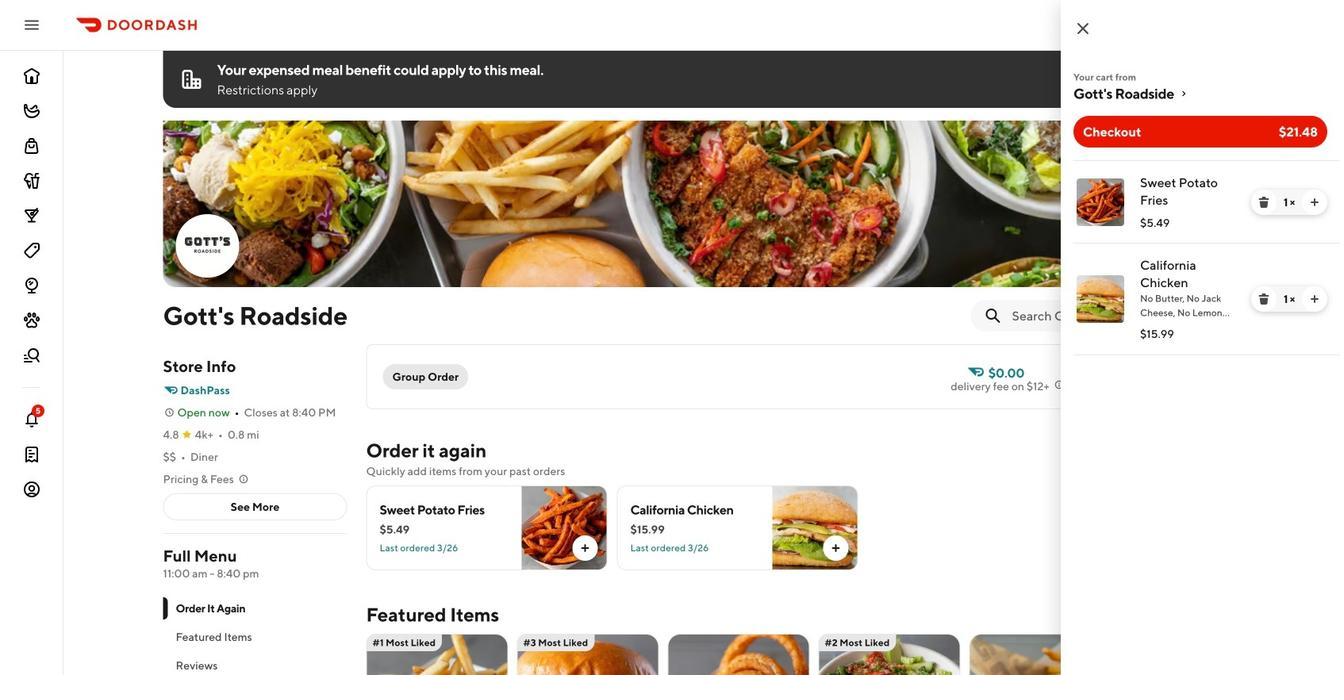 Task type: locate. For each thing, give the bounding box(es) containing it.
close image
[[1074, 19, 1093, 38]]

remove item from cart image for add one to cart icon
[[1258, 293, 1270, 306]]

remove item from cart image
[[1258, 196, 1270, 209], [1258, 293, 1270, 306]]

0 vertical spatial remove item from cart image
[[1258, 196, 1270, 209]]

1 add item to cart image from the left
[[579, 542, 592, 555]]

california chicken image
[[1077, 275, 1124, 323]]

1 vertical spatial remove item from cart image
[[1258, 293, 1270, 306]]

0 vertical spatial heading
[[366, 438, 487, 463]]

0 horizontal spatial add item to cart image
[[579, 542, 592, 555]]

1 remove item from cart image from the top
[[1258, 196, 1270, 209]]

2 remove item from cart image from the top
[[1258, 293, 1270, 306]]

add one to cart image
[[1309, 196, 1321, 209]]

list
[[1061, 160, 1340, 356]]

remove item from cart image left add one to cart image
[[1258, 196, 1270, 209]]

heading
[[366, 438, 487, 463], [366, 602, 499, 628]]

remove item from cart image left add one to cart icon
[[1258, 293, 1270, 306]]

1 vertical spatial heading
[[366, 602, 499, 628]]

add item to cart image
[[579, 542, 592, 555], [830, 542, 842, 555]]

1 horizontal spatial add item to cart image
[[830, 542, 842, 555]]

gott's roadside image
[[163, 121, 1241, 287], [177, 216, 238, 276]]



Task type: vqa. For each thing, say whether or not it's contained in the screenshot.
the Soft
no



Task type: describe. For each thing, give the bounding box(es) containing it.
remove item from cart image for add one to cart image
[[1258, 196, 1270, 209]]

open menu image
[[22, 15, 41, 35]]

2 add item to cart image from the left
[[830, 542, 842, 555]]

sweet potato fries image
[[1077, 179, 1124, 226]]

2 heading from the top
[[366, 602, 499, 628]]

Item Search search field
[[1012, 307, 1228, 325]]

1 heading from the top
[[366, 438, 487, 463]]

add one to cart image
[[1309, 293, 1321, 306]]



